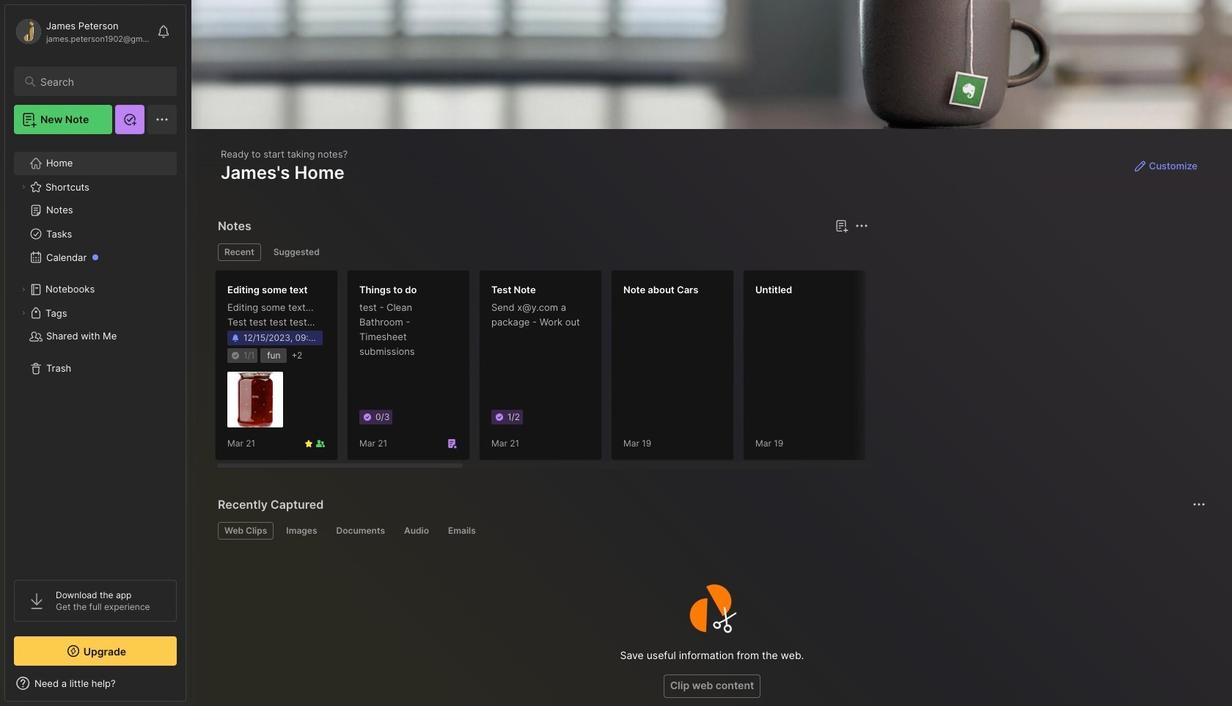 Task type: vqa. For each thing, say whether or not it's contained in the screenshot.
search box in the Main element
no



Task type: locate. For each thing, give the bounding box(es) containing it.
expand tags image
[[19, 309, 28, 318]]

0 horizontal spatial more actions field
[[852, 216, 872, 236]]

1 vertical spatial more actions image
[[1191, 496, 1208, 513]]

tab
[[218, 244, 261, 261], [267, 244, 326, 261], [218, 522, 274, 540], [280, 522, 324, 540], [330, 522, 392, 540], [398, 522, 436, 540], [442, 522, 482, 540]]

1 horizontal spatial more actions image
[[1191, 496, 1208, 513]]

More actions field
[[852, 216, 872, 236], [1189, 494, 1210, 515]]

1 tab list from the top
[[218, 244, 866, 261]]

tab list
[[218, 244, 866, 261], [218, 522, 1204, 540]]

row group
[[215, 270, 1232, 469]]

1 horizontal spatial more actions field
[[1189, 494, 1210, 515]]

0 horizontal spatial more actions image
[[853, 217, 871, 235]]

0 vertical spatial tab list
[[218, 244, 866, 261]]

0 vertical spatial more actions image
[[853, 217, 871, 235]]

tree
[[5, 143, 186, 567]]

1 vertical spatial tab list
[[218, 522, 1204, 540]]

None search field
[[40, 73, 164, 90]]

expand notebooks image
[[19, 285, 28, 294]]

more actions image
[[853, 217, 871, 235], [1191, 496, 1208, 513]]

none search field inside main element
[[40, 73, 164, 90]]

click to collapse image
[[185, 679, 196, 697]]

WHAT'S NEW field
[[5, 672, 186, 695]]



Task type: describe. For each thing, give the bounding box(es) containing it.
Search text field
[[40, 75, 164, 89]]

2 tab list from the top
[[218, 522, 1204, 540]]

more actions image for the bottom more actions field
[[1191, 496, 1208, 513]]

1 vertical spatial more actions field
[[1189, 494, 1210, 515]]

tree inside main element
[[5, 143, 186, 567]]

main element
[[0, 0, 191, 706]]

more actions image for the topmost more actions field
[[853, 217, 871, 235]]

thumbnail image
[[227, 372, 283, 428]]

Account field
[[14, 17, 150, 46]]

0 vertical spatial more actions field
[[852, 216, 872, 236]]



